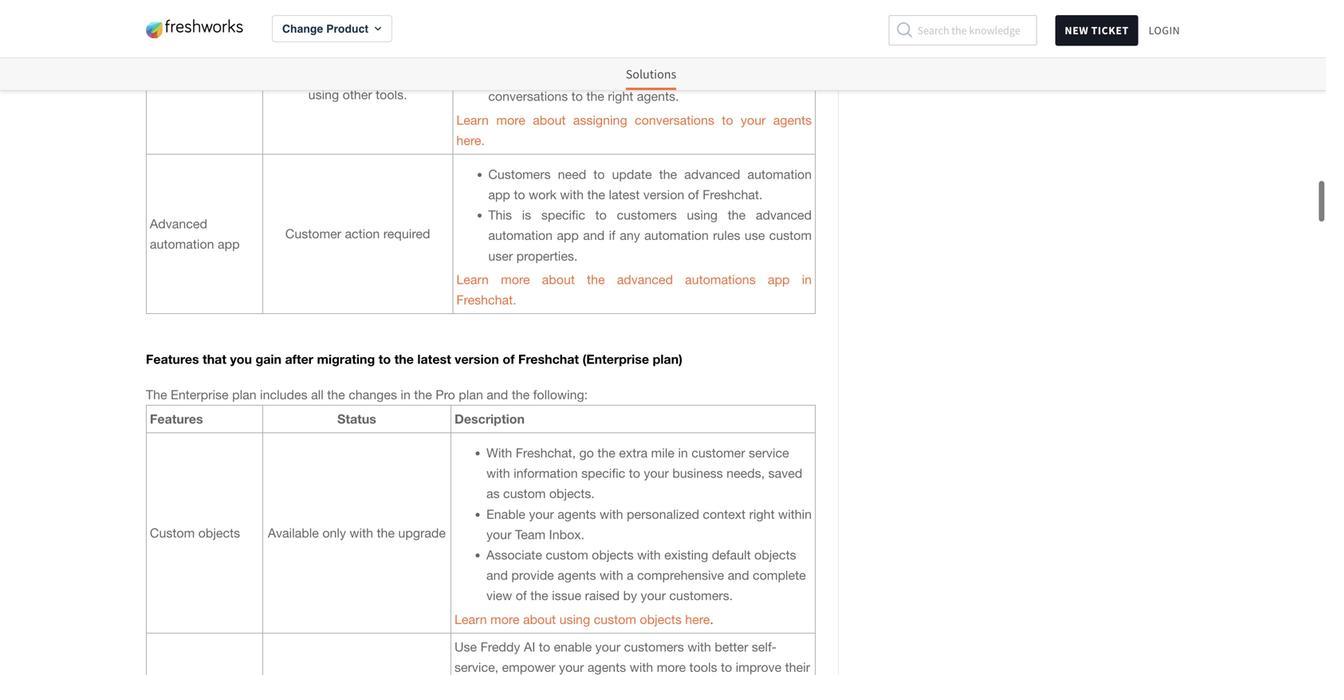 Task type: locate. For each thing, give the bounding box(es) containing it.
about inside learn more about assigning conversations to your agents here.
[[533, 113, 566, 127]]

1 vertical spatial customers
[[624, 640, 684, 655]]

1 vertical spatial using
[[687, 208, 718, 223]]

mile
[[651, 446, 675, 461]]

0 vertical spatial conversations
[[489, 89, 568, 104]]

1 vertical spatial conversations
[[635, 113, 715, 127]]

features
[[146, 352, 199, 367], [150, 412, 203, 427]]

service,
[[455, 661, 499, 675]]

default
[[712, 548, 751, 563]]

0 vertical spatial learn
[[457, 113, 489, 127]]

can up other
[[345, 67, 366, 82]]

0 vertical spatial customers
[[617, 208, 677, 223]]

1 vertical spatial features
[[150, 412, 203, 427]]

freshchat. inside the learn more about the advanced automations app in freshchat.
[[457, 293, 517, 308]]

can
[[562, 48, 582, 63], [345, 67, 366, 82]]

deprecated. feature functionality can be replicated using other tools.
[[272, 47, 444, 102]]

about for using
[[523, 613, 556, 627]]

customers for app
[[489, 167, 551, 182]]

and left if
[[583, 228, 605, 243]]

2 vertical spatial advanced
[[617, 272, 673, 287]]

with down with
[[487, 466, 510, 481]]

customers inside use freddy ai to enable your customers with better self- service, empower your agents with more tools to improve thei
[[624, 640, 684, 655]]

advanced automation app
[[150, 217, 240, 252]]

customer
[[285, 227, 341, 242]]

0 vertical spatial freshchat.
[[703, 188, 763, 202]]

learn up use
[[455, 613, 487, 627]]

learn more about the advanced automations app in freshchat. link
[[457, 272, 812, 308]]

1 vertical spatial learn
[[457, 272, 489, 287]]

customers need to update the advanced automation app to work with the latest version of freshchat. this is specific to customers using the advanced automation app and if any automation rules use custom user properties.
[[489, 167, 812, 264]]

2 horizontal spatial using
[[687, 208, 718, 223]]

with left "existing"
[[638, 548, 661, 563]]

team
[[515, 528, 546, 542]]

advanced
[[685, 167, 741, 182], [756, 208, 812, 223], [617, 272, 673, 287]]

1 horizontal spatial conversations
[[635, 113, 715, 127]]

based
[[589, 69, 624, 83]]

features that you gain after migrating to the latest version of freshchat (enterprise plan)
[[146, 352, 683, 367]]

improve
[[736, 661, 782, 675]]

right
[[608, 89, 634, 104], [750, 507, 775, 522]]

1 horizontal spatial can
[[562, 48, 582, 63]]

0 vertical spatial use
[[593, 48, 613, 63]]

0 horizontal spatial latest
[[418, 352, 451, 367]]

with down need
[[560, 188, 584, 202]]

about for assigning
[[533, 113, 566, 127]]

specific down 'work'
[[542, 208, 586, 223]]

0 vertical spatial of
[[688, 188, 699, 202]]

of inside with freshchat, go the extra mile in customer service with information specific to your business needs, saved as custom objects. enable your agents with personalized context right within your team inbox. associate custom objects with existing default objects and provide agents with a comprehensive and complete view of the issue raised by your customers.
[[516, 589, 527, 604]]

customers down by
[[624, 640, 684, 655]]

and
[[535, 69, 556, 83], [748, 69, 769, 83], [583, 228, 605, 243], [487, 388, 508, 402], [487, 569, 508, 583], [728, 569, 750, 583]]

available only with the upgrade
[[268, 526, 446, 541]]

custom objects
[[150, 526, 240, 541]]

context
[[703, 507, 746, 522]]

latest up pro
[[418, 352, 451, 367]]

objects up a
[[592, 548, 634, 563]]

1 vertical spatial right
[[750, 507, 775, 522]]

feature
[[373, 47, 416, 61]]

needs,
[[727, 466, 765, 481]]

view
[[487, 589, 512, 604]]

more down topics,
[[497, 113, 526, 127]]

comprehensive
[[638, 569, 725, 583]]

version up pro
[[455, 352, 499, 367]]

0 vertical spatial version
[[644, 188, 685, 202]]

freshchat. down the user
[[457, 293, 517, 308]]

objects left here
[[640, 613, 682, 627]]

0 vertical spatial advanced
[[685, 167, 741, 182]]

0 vertical spatial right
[[608, 89, 634, 104]]

customers inside customers need to update the advanced automation app to work with the latest version of freshchat. this is specific to customers using the advanced automation app and if any automation rules use custom user properties.
[[617, 208, 677, 223]]

to
[[676, 69, 687, 83], [572, 89, 583, 104], [722, 113, 734, 127], [594, 167, 605, 182], [514, 188, 525, 202], [596, 208, 607, 223], [379, 352, 391, 367], [629, 466, 641, 481], [539, 640, 551, 655], [721, 661, 733, 675]]

customers inside customers need to update the advanced automation app to work with the latest version of freshchat. this is specific to customers using the advanced automation app and if any automation rules use custom user properties.
[[489, 167, 551, 182]]

1 vertical spatial freshchat.
[[457, 293, 517, 308]]

1 customers from the top
[[489, 48, 551, 63]]

conversations down agents.
[[635, 113, 715, 127]]

your inside learn more about assigning conversations to your agents here.
[[741, 113, 766, 127]]

with left personalized
[[600, 507, 624, 522]]

update
[[612, 167, 652, 182]]

0 vertical spatial customers
[[489, 48, 551, 63]]

freshchat. up rules
[[703, 188, 763, 202]]

to inside with freshchat, go the extra mile in customer service with information specific to your business needs, saved as custom objects. enable your agents with personalized context right within your team inbox. associate custom objects with existing default objects and provide agents with a comprehensive and complete view of the issue raised by your customers.
[[629, 466, 641, 481]]

agents
[[774, 113, 812, 127], [558, 507, 596, 522], [558, 569, 596, 583], [588, 661, 626, 675]]

about inside the learn more about the advanced automations app in freshchat.
[[542, 272, 575, 287]]

automation inside advanced automation app
[[150, 237, 214, 252]]

login link
[[1149, 14, 1181, 46]]

about up ai
[[523, 613, 556, 627]]

in inside with freshchat, go the extra mile in customer service with information specific to your business needs, saved as custom objects. enable your agents with personalized context right within your team inbox. associate custom objects with existing default objects and provide agents with a comprehensive and complete view of the issue raised by your customers.
[[678, 446, 688, 461]]

of inside customers need to update the advanced automation app to work with the latest version of freshchat. this is specific to customers using the advanced automation app and if any automation rules use custom user properties.
[[688, 188, 699, 202]]

1 horizontal spatial of
[[516, 589, 527, 604]]

1 vertical spatial of
[[503, 352, 515, 367]]

can up skill-
[[562, 48, 582, 63]]

0 vertical spatial using
[[308, 87, 339, 102]]

features for features that you gain after migrating to the latest version of freshchat (enterprise plan)
[[146, 352, 199, 367]]

conversations inside learn more about assigning conversations to your agents here.
[[635, 113, 715, 127]]

2 customers from the top
[[489, 167, 551, 182]]

if
[[609, 228, 616, 243]]

0 vertical spatial latest
[[609, 188, 640, 202]]

of
[[688, 188, 699, 202], [503, 352, 515, 367], [516, 589, 527, 604]]

agents inside learn more about assigning conversations to your agents here.
[[774, 113, 812, 127]]

1 horizontal spatial freshchat.
[[703, 188, 763, 202]]

customers up topics,
[[489, 48, 551, 63]]

topics,
[[489, 69, 529, 83]]

1 vertical spatial about
[[542, 272, 575, 287]]

1 horizontal spatial latest
[[609, 188, 640, 202]]

tools.
[[376, 87, 407, 102]]

learn for learn more about the advanced automations app in freshchat.
[[457, 272, 489, 287]]

more inside use freddy ai to enable your customers with better self- service, empower your agents with more tools to improve thei
[[657, 661, 686, 675]]

2 horizontal spatial in
[[802, 272, 812, 287]]

using
[[308, 87, 339, 102], [687, 208, 718, 223], [560, 613, 591, 627]]

assigning
[[573, 113, 628, 127]]

more
[[497, 113, 526, 127], [501, 272, 530, 287], [491, 613, 520, 627], [657, 661, 686, 675]]

in
[[802, 272, 812, 287], [401, 388, 411, 402], [678, 446, 688, 461]]

features down the
[[150, 412, 203, 427]]

learn more about assigning conversations to your agents here. link
[[457, 113, 812, 148]]

1 vertical spatial can
[[345, 67, 366, 82]]

agents down enable
[[588, 661, 626, 675]]

1 vertical spatial specific
[[582, 466, 626, 481]]

2 vertical spatial about
[[523, 613, 556, 627]]

about down 'properties.'
[[542, 272, 575, 287]]

agents up issue
[[558, 569, 596, 583]]

features for features
[[150, 412, 203, 427]]

specific down go
[[582, 466, 626, 481]]

using down issue
[[560, 613, 591, 627]]

agents down assign
[[774, 113, 812, 127]]

0 horizontal spatial can
[[345, 67, 366, 82]]

0 horizontal spatial plan
[[232, 388, 257, 402]]

enable
[[487, 507, 526, 522]]

objects up the complete
[[755, 548, 797, 563]]

0 vertical spatial in
[[802, 272, 812, 287]]

using up rules
[[687, 208, 718, 223]]

using down functionality
[[308, 87, 339, 102]]

right down based
[[608, 89, 634, 104]]

about left the assigning
[[533, 113, 566, 127]]

1 horizontal spatial version
[[644, 188, 685, 202]]

personalized
[[627, 507, 700, 522]]

right inside with freshchat, go the extra mile in customer service with information specific to your business needs, saved as custom objects. enable your agents with personalized context right within your team inbox. associate custom objects with existing default objects and provide agents with a comprehensive and complete view of the issue raised by your customers.
[[750, 507, 775, 522]]

plan right pro
[[459, 388, 483, 402]]

more left tools
[[657, 661, 686, 675]]

0 horizontal spatial in
[[401, 388, 411, 402]]

plan
[[232, 388, 257, 402], [459, 388, 483, 402]]

use right rules
[[745, 228, 765, 243]]

latest
[[609, 188, 640, 202], [418, 352, 451, 367]]

freshchat,
[[516, 446, 576, 461]]

issue
[[552, 589, 582, 604]]

learn down the user
[[457, 272, 489, 287]]

in inside the learn more about the advanced automations app in freshchat.
[[802, 272, 812, 287]]

1 horizontal spatial use
[[745, 228, 765, 243]]

2 horizontal spatial advanced
[[756, 208, 812, 223]]

customers can use assignment rules, intelliassign, topics, and skill-based routing to prioritize and assign conversations to the right agents.
[[489, 48, 812, 104]]

more down the user
[[501, 272, 530, 287]]

0 vertical spatial features
[[146, 352, 199, 367]]

more for learn more about assigning conversations to your agents here.
[[497, 113, 526, 127]]

2 vertical spatial in
[[678, 446, 688, 461]]

0 horizontal spatial advanced
[[617, 272, 673, 287]]

0 vertical spatial about
[[533, 113, 566, 127]]

description
[[455, 412, 525, 427]]

objects right custom
[[198, 526, 240, 541]]

2 vertical spatial of
[[516, 589, 527, 604]]

right left the within
[[750, 507, 775, 522]]

version down update
[[644, 188, 685, 202]]

0 horizontal spatial version
[[455, 352, 499, 367]]

learn inside the learn more about the advanced automations app in freshchat.
[[457, 272, 489, 287]]

learn
[[457, 113, 489, 127], [457, 272, 489, 287], [455, 613, 487, 627]]

plan down you
[[232, 388, 257, 402]]

customers up any
[[617, 208, 677, 223]]

intelliassign,
[[742, 48, 812, 63]]

custom
[[770, 228, 812, 243], [503, 487, 546, 502], [546, 548, 589, 563], [594, 613, 637, 627]]

2 horizontal spatial of
[[688, 188, 699, 202]]

0 horizontal spatial using
[[308, 87, 339, 102]]

conversations
[[489, 89, 568, 104], [635, 113, 715, 127]]

0 horizontal spatial right
[[608, 89, 634, 104]]

1 vertical spatial customers
[[489, 167, 551, 182]]

custom down "raised"
[[594, 613, 637, 627]]

using inside customers need to update the advanced automation app to work with the latest version of freshchat. this is specific to customers using the advanced automation app and if any automation rules use custom user properties.
[[687, 208, 718, 223]]

app inside advanced automation app
[[218, 237, 240, 252]]

after
[[285, 352, 314, 367]]

features up the
[[146, 352, 199, 367]]

customers up 'work'
[[489, 167, 551, 182]]

0 horizontal spatial conversations
[[489, 89, 568, 104]]

1 horizontal spatial right
[[750, 507, 775, 522]]

use freddy ai to enable your customers with better self- service, empower your agents with more tools to improve thei
[[455, 640, 811, 676]]

0 vertical spatial can
[[562, 48, 582, 63]]

1 horizontal spatial advanced
[[685, 167, 741, 182]]

more for learn more about using custom objects here .
[[491, 613, 520, 627]]

latest down update
[[609, 188, 640, 202]]

1 vertical spatial in
[[401, 388, 411, 402]]

1 horizontal spatial plan
[[459, 388, 483, 402]]

conversations down topics,
[[489, 89, 568, 104]]

learn up here.
[[457, 113, 489, 127]]

change product
[[282, 22, 369, 35]]

automations
[[685, 272, 756, 287]]

learn inside learn more about assigning conversations to your agents here.
[[457, 113, 489, 127]]

functionality
[[272, 67, 341, 82]]

0 horizontal spatial use
[[593, 48, 613, 63]]

learn more about the advanced automations app in freshchat.
[[457, 272, 812, 308]]

0 vertical spatial specific
[[542, 208, 586, 223]]

status
[[337, 411, 376, 427]]

app inside the learn more about the advanced automations app in freshchat.
[[768, 272, 790, 287]]

more inside learn more about assigning conversations to your agents here.
[[497, 113, 526, 127]]

with up tools
[[688, 640, 712, 655]]

Search the knowledge base text field
[[889, 15, 1038, 45]]

enterprise
[[171, 388, 229, 402]]

the
[[587, 89, 605, 104], [659, 167, 677, 182], [588, 188, 606, 202], [728, 208, 746, 223], [587, 272, 605, 287], [395, 352, 414, 367], [327, 388, 345, 402], [414, 388, 432, 402], [512, 388, 530, 402], [598, 446, 616, 461], [377, 526, 395, 541], [531, 589, 549, 604]]

more inside the learn more about the advanced automations app in freshchat.
[[501, 272, 530, 287]]

advanced
[[150, 217, 207, 231]]

about
[[533, 113, 566, 127], [542, 272, 575, 287], [523, 613, 556, 627]]

1 vertical spatial use
[[745, 228, 765, 243]]

conversations inside customers can use assignment rules, intelliassign, topics, and skill-based routing to prioritize and assign conversations to the right agents.
[[489, 89, 568, 104]]

customers inside customers can use assignment rules, intelliassign, topics, and skill-based routing to prioritize and assign conversations to the right agents.
[[489, 48, 551, 63]]

with left a
[[600, 569, 624, 583]]

use up based
[[593, 48, 613, 63]]

1 horizontal spatial using
[[560, 613, 591, 627]]

objects.
[[550, 487, 595, 502]]

with
[[487, 446, 512, 461]]

1 horizontal spatial in
[[678, 446, 688, 461]]

the inside customers can use assignment rules, intelliassign, topics, and skill-based routing to prioritize and assign conversations to the right agents.
[[587, 89, 605, 104]]

more down the view
[[491, 613, 520, 627]]

0 horizontal spatial freshchat.
[[457, 293, 517, 308]]

custom right rules
[[770, 228, 812, 243]]

be
[[369, 67, 384, 82]]



Task type: vqa. For each thing, say whether or not it's contained in the screenshot.
THE FIELD LIMITS CUSTOM MODULES ARE AVAILABLE ONLY AS A PART OF THE ENTERPRISE PLAN. USERS CAN CREATE A MAXIMUM OF 310 FIELDS.
no



Task type: describe. For each thing, give the bounding box(es) containing it.
2 vertical spatial learn
[[455, 613, 487, 627]]

ticket
[[1092, 23, 1129, 37]]

that
[[203, 352, 227, 367]]

custom down inbox.
[[546, 548, 589, 563]]

work
[[529, 188, 557, 202]]

properties.
[[517, 249, 578, 264]]

can inside customers can use assignment rules, intelliassign, topics, and skill-based routing to prioritize and assign conversations to the right agents.
[[562, 48, 582, 63]]

a
[[627, 569, 634, 583]]

routing
[[630, 69, 670, 83]]

plan)
[[653, 352, 683, 367]]

solutions link
[[626, 58, 677, 90]]

other
[[343, 87, 372, 102]]

here.
[[457, 133, 485, 148]]

following:
[[533, 388, 588, 402]]

1 vertical spatial advanced
[[756, 208, 812, 223]]

the inside the learn more about the advanced automations app in freshchat.
[[587, 272, 605, 287]]

new ticket
[[1065, 23, 1129, 37]]

any
[[620, 228, 640, 243]]

upgrade
[[398, 526, 446, 541]]

prioritize
[[693, 69, 742, 83]]

user
[[489, 249, 513, 264]]

more for learn more about the advanced automations app in freshchat.
[[501, 272, 530, 287]]

freddy
[[481, 640, 520, 655]]

with left tools
[[630, 661, 654, 675]]

agents.
[[637, 89, 679, 104]]

1 plan from the left
[[232, 388, 257, 402]]

login
[[1149, 23, 1181, 37]]

version inside customers need to update the advanced automation app to work with the latest version of freshchat. this is specific to customers using the advanced automation app and if any automation rules use custom user properties.
[[644, 188, 685, 202]]

assignment
[[624, 48, 690, 63]]

all
[[311, 388, 324, 402]]

extra
[[619, 446, 648, 461]]

custom
[[150, 526, 195, 541]]

1 vertical spatial version
[[455, 352, 499, 367]]

learn more about using custom objects here link
[[455, 613, 710, 627]]

self-
[[752, 640, 777, 655]]

raised
[[585, 589, 620, 604]]

this
[[489, 208, 512, 223]]

to inside learn more about assigning conversations to your agents here.
[[722, 113, 734, 127]]

and inside customers need to update the advanced automation app to work with the latest version of freshchat. this is specific to customers using the advanced automation app and if any automation rules use custom user properties.
[[583, 228, 605, 243]]

specific inside customers need to update the advanced automation app to work with the latest version of freshchat. this is specific to customers using the advanced automation app and if any automation rules use custom user properties.
[[542, 208, 586, 223]]

go
[[580, 446, 594, 461]]

use inside customers need to update the advanced automation app to work with the latest version of freshchat. this is specific to customers using the advanced automation app and if any automation rules use custom user properties.
[[745, 228, 765, 243]]

available
[[268, 526, 319, 541]]

required
[[384, 227, 430, 242]]

new
[[1065, 23, 1089, 37]]

customers for and
[[489, 48, 551, 63]]

associate
[[487, 548, 542, 563]]

and down default
[[728, 569, 750, 583]]

.
[[710, 613, 714, 627]]

only
[[323, 526, 346, 541]]

agents inside use freddy ai to enable your customers with better self- service, empower your agents with more tools to improve thei
[[588, 661, 626, 675]]

about for the
[[542, 272, 575, 287]]

customer
[[692, 446, 746, 461]]

learn more about using custom objects here .
[[455, 613, 714, 627]]

and down intelliassign, on the top right of the page
[[748, 69, 769, 83]]

custom up enable
[[503, 487, 546, 502]]

change
[[282, 22, 323, 35]]

replicated
[[387, 67, 444, 82]]

new ticket link
[[1056, 15, 1139, 46]]

learn for learn more about assigning conversations to your agents here.
[[457, 113, 489, 127]]

0 horizontal spatial of
[[503, 352, 515, 367]]

empower
[[502, 661, 556, 675]]

2 vertical spatial using
[[560, 613, 591, 627]]

is
[[522, 208, 532, 223]]

custom inside customers need to update the advanced automation app to work with the latest version of freshchat. this is specific to customers using the advanced automation app and if any automation rules use custom user properties.
[[770, 228, 812, 243]]

information
[[514, 466, 578, 481]]

freshchat
[[518, 352, 579, 367]]

specific inside with freshchat, go the extra mile in customer service with information specific to your business needs, saved as custom objects. enable your agents with personalized context right within your team inbox. associate custom objects with existing default objects and provide agents with a comprehensive and complete view of the issue raised by your customers.
[[582, 466, 626, 481]]

better
[[715, 640, 749, 655]]

product
[[326, 22, 369, 35]]

pro
[[436, 388, 455, 402]]

changes
[[349, 388, 397, 402]]

can inside deprecated. feature functionality can be replicated using other tools.
[[345, 67, 366, 82]]

the
[[146, 388, 167, 402]]

using inside deprecated. feature functionality can be replicated using other tools.
[[308, 87, 339, 102]]

deprecated.
[[300, 47, 370, 61]]

search image
[[897, 22, 913, 38]]

right inside customers can use assignment rules, intelliassign, topics, and skill-based routing to prioritize and assign conversations to the right agents.
[[608, 89, 634, 104]]

gain
[[256, 352, 282, 367]]

includes
[[260, 388, 308, 402]]

tools
[[690, 661, 718, 675]]

within
[[779, 507, 812, 522]]

inbox.
[[549, 528, 585, 542]]

use inside customers can use assignment rules, intelliassign, topics, and skill-based routing to prioritize and assign conversations to the right agents.
[[593, 48, 613, 63]]

rules,
[[700, 48, 731, 63]]

existing
[[665, 548, 709, 563]]

latest inside customers need to update the advanced automation app to work with the latest version of freshchat. this is specific to customers using the advanced automation app and if any automation rules use custom user properties.
[[609, 188, 640, 202]]

with freshchat, go the extra mile in customer service with information specific to your business needs, saved as custom objects. enable your agents with personalized context right within your team inbox. associate custom objects with existing default objects and provide agents with a comprehensive and complete view of the issue raised by your customers.
[[487, 446, 812, 604]]

with right only
[[350, 526, 373, 541]]

1 vertical spatial latest
[[418, 352, 451, 367]]

2 plan from the left
[[459, 388, 483, 402]]

advanced inside the learn more about the advanced automations app in freshchat.
[[617, 272, 673, 287]]

solutions
[[626, 66, 677, 82]]

freshchat. inside customers need to update the advanced automation app to work with the latest version of freshchat. this is specific to customers using the advanced automation app and if any automation rules use custom user properties.
[[703, 188, 763, 202]]

complete
[[753, 569, 806, 583]]

enable
[[554, 640, 592, 655]]

need
[[558, 167, 587, 182]]

you
[[230, 352, 252, 367]]

skill-
[[562, 69, 589, 83]]

by
[[624, 589, 638, 604]]

in for app
[[802, 272, 812, 287]]

the enterprise plan includes all the changes in the pro plan and the following:
[[146, 388, 588, 402]]

and up the view
[[487, 569, 508, 583]]

customer action required
[[285, 227, 430, 242]]

in for changes
[[401, 388, 411, 402]]

and left skill-
[[535, 69, 556, 83]]

with inside customers need to update the advanced automation app to work with the latest version of freshchat. this is specific to customers using the advanced automation app and if any automation rules use custom user properties.
[[560, 188, 584, 202]]

service
[[749, 446, 790, 461]]

agents down objects.
[[558, 507, 596, 522]]

assign
[[775, 69, 812, 83]]

use
[[455, 640, 477, 655]]

provide
[[512, 569, 554, 583]]

customers.
[[670, 589, 733, 604]]

(enterprise
[[583, 352, 649, 367]]

and up description in the left of the page
[[487, 388, 508, 402]]

saved
[[769, 466, 803, 481]]

action
[[345, 227, 380, 242]]

as
[[487, 487, 500, 502]]



